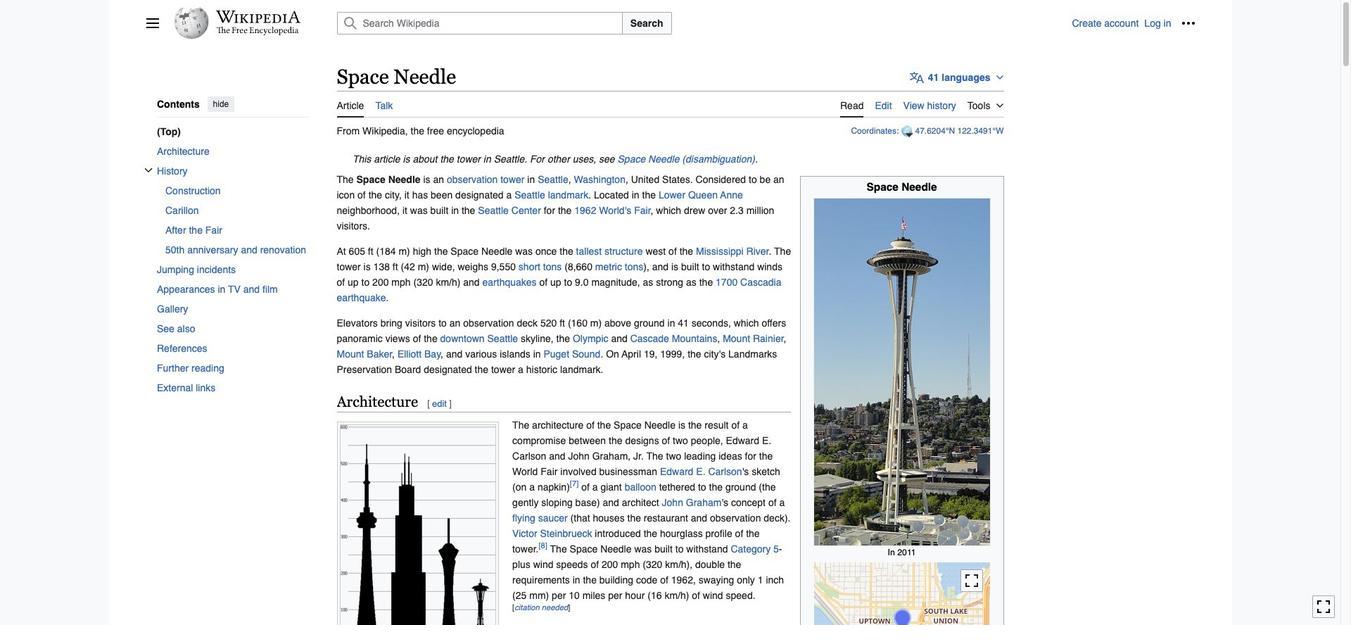 Task type: vqa. For each thing, say whether or not it's contained in the screenshot.
郷太 to the top
no



Task type: describe. For each thing, give the bounding box(es) containing it.
the free encyclopedia image
[[217, 27, 299, 36]]

log in and more options image
[[1182, 16, 1196, 30]]

language progressive image
[[910, 70, 924, 84]]

fullscreen image
[[1317, 600, 1332, 614]]

show location on an interactive map image
[[902, 125, 916, 137]]

personal tools navigation
[[1073, 12, 1200, 35]]

fullscreen image
[[965, 570, 979, 592]]

Search Wikipedia search field
[[337, 12, 623, 35]]

map image
[[814, 563, 990, 625]]

x small image
[[144, 166, 152, 174]]



Task type: locate. For each thing, give the bounding box(es) containing it.
wikipedia image
[[216, 11, 300, 23]]

note
[[337, 151, 1004, 167]]

main content
[[331, 63, 1196, 625]]

None search field
[[320, 12, 1073, 35]]

menu image
[[145, 16, 159, 30]]



